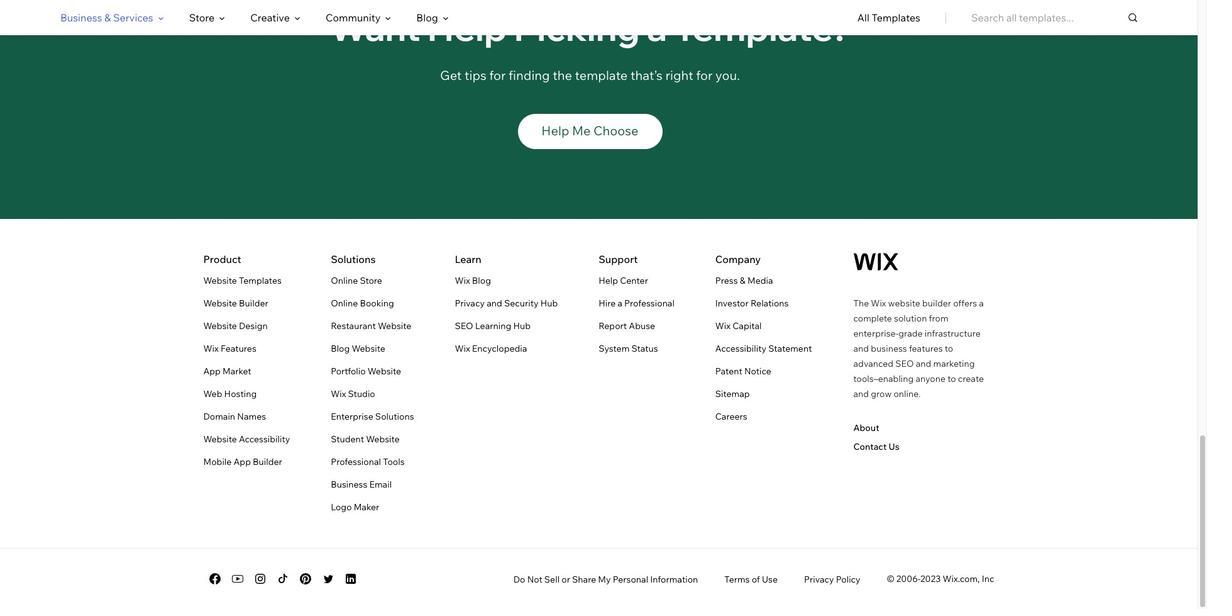 Task type: locate. For each thing, give the bounding box(es) containing it.
website builder link
[[204, 296, 268, 311]]

templates
[[872, 11, 921, 24], [239, 275, 282, 286]]

tools
[[383, 456, 405, 467]]

a right hire
[[618, 297, 623, 309]]

1 horizontal spatial &
[[740, 275, 746, 286]]

0 vertical spatial accessibility
[[716, 343, 767, 354]]

wix left capital
[[716, 320, 731, 331]]

1 horizontal spatial app
[[234, 456, 251, 467]]

business email link
[[331, 477, 392, 492]]

help me choose link
[[518, 114, 663, 149]]

a right offers
[[980, 297, 985, 309]]

hire a professional
[[599, 297, 675, 309]]

0 vertical spatial privacy
[[455, 297, 485, 309]]

online for online store
[[331, 275, 358, 286]]

help inside help center link
[[599, 275, 618, 286]]

web
[[204, 388, 222, 399]]

for
[[490, 67, 506, 83], [697, 67, 713, 83]]

professional up abuse
[[625, 297, 675, 309]]

tiktok image
[[275, 571, 290, 586]]

privacy
[[455, 297, 485, 309], [805, 574, 835, 585]]

0 vertical spatial online
[[331, 275, 358, 286]]

for left you.
[[697, 67, 713, 83]]

0 horizontal spatial blog
[[331, 343, 350, 354]]

website accessibility link
[[204, 431, 290, 447]]

blog inside categories by subject 'element'
[[417, 11, 438, 24]]

0 horizontal spatial for
[[490, 67, 506, 83]]

and left grow
[[854, 388, 870, 399]]

0 vertical spatial templates
[[872, 11, 921, 24]]

creative
[[251, 11, 290, 24]]

0 horizontal spatial &
[[104, 11, 111, 24]]

1 vertical spatial business
[[331, 479, 368, 490]]

wix inside wix blog 'link'
[[455, 275, 470, 286]]

wix left "studio"
[[331, 388, 346, 399]]

1 vertical spatial accessibility
[[239, 433, 290, 445]]

1 horizontal spatial help
[[542, 123, 570, 138]]

wix.com,
[[943, 573, 981, 584]]

wix left 'encyclopedia' at the left
[[455, 343, 470, 354]]

abuse
[[629, 320, 656, 331]]

business inside more wix pages element
[[331, 479, 368, 490]]

accessibility statement link
[[716, 341, 813, 356]]

privacy and security hub link
[[455, 296, 558, 311]]

1 vertical spatial blog
[[472, 275, 491, 286]]

0 vertical spatial solutions
[[331, 253, 376, 265]]

hosting
[[224, 388, 257, 399]]

a up that's
[[647, 6, 667, 50]]

wix up complete on the right of the page
[[872, 297, 887, 309]]

1 horizontal spatial professional
[[625, 297, 675, 309]]

builder
[[239, 297, 268, 309], [253, 456, 282, 467]]

wix inside wix studio link
[[331, 388, 346, 399]]

domain names link
[[204, 409, 266, 424]]

right
[[666, 67, 694, 83]]

to down marketing
[[948, 373, 957, 384]]

website templates
[[204, 275, 282, 286]]

1 horizontal spatial a
[[647, 6, 667, 50]]

center
[[620, 275, 649, 286]]

accessibility down names
[[239, 433, 290, 445]]

1 online from the top
[[331, 275, 358, 286]]

0 vertical spatial seo
[[455, 320, 474, 331]]

statement
[[769, 343, 813, 354]]

hub inside seo learning hub link
[[514, 320, 531, 331]]

my
[[599, 574, 611, 585]]

0 horizontal spatial accessibility
[[239, 433, 290, 445]]

1 horizontal spatial hub
[[541, 297, 558, 309]]

online up online booking
[[331, 275, 358, 286]]

help up hire
[[599, 275, 618, 286]]

2 for from the left
[[697, 67, 713, 83]]

0 vertical spatial hub
[[541, 297, 558, 309]]

1 horizontal spatial templates
[[872, 11, 921, 24]]

finding
[[509, 67, 550, 83]]

features
[[910, 343, 944, 354]]

privacy for privacy policy
[[805, 574, 835, 585]]

1 vertical spatial privacy
[[805, 574, 835, 585]]

website
[[889, 297, 921, 309]]

status
[[632, 343, 659, 354]]

media
[[748, 275, 774, 286]]

terms
[[725, 574, 750, 585]]

us
[[889, 441, 900, 452]]

None search field
[[972, 0, 1138, 35]]

professional
[[625, 297, 675, 309], [331, 456, 381, 467]]

more wix pages element
[[0, 219, 1199, 609]]

market
[[223, 365, 251, 377]]

2006-
[[897, 573, 921, 584]]

privacy down wix blog 'link' on the top of the page
[[455, 297, 485, 309]]

business left services
[[60, 11, 102, 24]]

0 horizontal spatial professional
[[331, 456, 381, 467]]

of
[[752, 574, 760, 585]]

website up wix features link
[[204, 320, 237, 331]]

wix encyclopedia link
[[455, 341, 527, 356]]

2 horizontal spatial blog
[[472, 275, 491, 286]]

solutions up student website link
[[376, 411, 414, 422]]

for right tips on the top left
[[490, 67, 506, 83]]

hub right security
[[541, 297, 558, 309]]

seo down business
[[896, 358, 915, 369]]

& inside categories by subject 'element'
[[104, 11, 111, 24]]

you.
[[716, 67, 741, 83]]

builder up design
[[239, 297, 268, 309]]

solutions
[[331, 253, 376, 265], [376, 411, 414, 422]]

wix for wix capital
[[716, 320, 731, 331]]

templates inside categories. use the left and right arrow keys to navigate the menu element
[[872, 11, 921, 24]]

contact us link
[[854, 441, 900, 452]]

help inside help me choose link
[[542, 123, 570, 138]]

report abuse
[[599, 320, 656, 331]]

& inside 'press & media' link
[[740, 275, 746, 286]]

0 vertical spatial blog
[[417, 11, 438, 24]]

Search search field
[[972, 0, 1138, 35]]

hub down security
[[514, 320, 531, 331]]

& right press
[[740, 275, 746, 286]]

wix studio link
[[331, 386, 375, 401]]

online up restaurant
[[331, 297, 358, 309]]

terms of use
[[725, 574, 778, 585]]

portfolio website link
[[331, 363, 401, 379]]

1 vertical spatial hub
[[514, 320, 531, 331]]

wix
[[455, 275, 470, 286], [872, 297, 887, 309], [716, 320, 731, 331], [204, 343, 219, 354], [455, 343, 470, 354], [331, 388, 346, 399]]

0 horizontal spatial help
[[428, 6, 507, 50]]

information
[[651, 574, 699, 585]]

1 vertical spatial seo
[[896, 358, 915, 369]]

complete
[[854, 313, 893, 324]]

templates right all
[[872, 11, 921, 24]]

wix inside wix features link
[[204, 343, 219, 354]]

help me choose
[[542, 123, 639, 138]]

2 vertical spatial blog
[[331, 343, 350, 354]]

templates up website builder
[[239, 275, 282, 286]]

online booking
[[331, 297, 394, 309]]

wix capital
[[716, 320, 762, 331]]

& left services
[[104, 11, 111, 24]]

0 horizontal spatial store
[[189, 11, 215, 24]]

investor relations link
[[716, 296, 789, 311]]

help up tips on the top left
[[428, 6, 507, 50]]

website down domain
[[204, 433, 237, 445]]

want help picking a template?
[[330, 6, 851, 50]]

privacy inside privacy and security hub link
[[455, 297, 485, 309]]

sitemap link
[[716, 386, 750, 401]]

1 horizontal spatial store
[[360, 275, 382, 286]]

0 vertical spatial to
[[946, 343, 954, 354]]

store inside more wix pages element
[[360, 275, 382, 286]]

enterprise
[[331, 411, 374, 422]]

about
[[854, 422, 880, 433]]

all
[[858, 11, 870, 24]]

blog website
[[331, 343, 386, 354]]

builder
[[923, 297, 952, 309]]

1 horizontal spatial privacy
[[805, 574, 835, 585]]

templates inside more wix pages element
[[239, 275, 282, 286]]

2 horizontal spatial help
[[599, 275, 618, 286]]

1 horizontal spatial accessibility
[[716, 343, 767, 354]]

1 vertical spatial app
[[234, 456, 251, 467]]

accessibility down the wix capital link
[[716, 343, 767, 354]]

help for help me choose
[[542, 123, 570, 138]]

& for media
[[740, 275, 746, 286]]

2 online from the top
[[331, 297, 358, 309]]

tools–enabling
[[854, 373, 914, 384]]

2 vertical spatial help
[[599, 275, 618, 286]]

and up learning
[[487, 297, 503, 309]]

1 vertical spatial &
[[740, 275, 746, 286]]

0 horizontal spatial app
[[204, 365, 221, 377]]

help left me
[[542, 123, 570, 138]]

relations
[[751, 297, 789, 309]]

get
[[440, 67, 462, 83]]

2 horizontal spatial a
[[980, 297, 985, 309]]

facebook image
[[207, 571, 222, 586]]

app down website accessibility link
[[234, 456, 251, 467]]

1 vertical spatial help
[[542, 123, 570, 138]]

app up 'web'
[[204, 365, 221, 377]]

business inside categories by subject 'element'
[[60, 11, 102, 24]]

help for help center
[[599, 275, 618, 286]]

wix logo, homepage image
[[854, 253, 899, 270]]

seo learning hub
[[455, 320, 531, 331]]

accessibility statement
[[716, 343, 813, 354]]

builder down website accessibility link
[[253, 456, 282, 467]]

0 vertical spatial business
[[60, 11, 102, 24]]

or
[[562, 574, 571, 585]]

1 horizontal spatial business
[[331, 479, 368, 490]]

community
[[326, 11, 381, 24]]

2023
[[921, 573, 941, 584]]

privacy policy link
[[805, 574, 861, 585]]

wix features
[[204, 343, 257, 354]]

wix inside 'wix encyclopedia' link
[[455, 343, 470, 354]]

0 horizontal spatial templates
[[239, 275, 282, 286]]

help
[[428, 6, 507, 50], [542, 123, 570, 138], [599, 275, 618, 286]]

app inside mobile app builder link
[[234, 456, 251, 467]]

1 vertical spatial online
[[331, 297, 358, 309]]

to down infrastructure
[[946, 343, 954, 354]]

wix for wix encyclopedia
[[455, 343, 470, 354]]

and up the advanced
[[854, 343, 870, 354]]

tips
[[465, 67, 487, 83]]

1 vertical spatial templates
[[239, 275, 282, 286]]

1 horizontal spatial blog
[[417, 11, 438, 24]]

create
[[959, 373, 985, 384]]

privacy left policy
[[805, 574, 835, 585]]

wix left features
[[204, 343, 219, 354]]

business up logo maker link
[[331, 479, 368, 490]]

0 horizontal spatial business
[[60, 11, 102, 24]]

all templates
[[858, 11, 921, 24]]

solutions up online store
[[331, 253, 376, 265]]

categories by subject element
[[60, 1, 449, 35]]

student website
[[331, 433, 400, 445]]

0 vertical spatial professional
[[625, 297, 675, 309]]

website
[[204, 275, 237, 286], [204, 297, 237, 309], [204, 320, 237, 331], [378, 320, 412, 331], [352, 343, 386, 354], [368, 365, 401, 377], [204, 433, 237, 445], [366, 433, 400, 445]]

0 vertical spatial &
[[104, 11, 111, 24]]

0 horizontal spatial hub
[[514, 320, 531, 331]]

wix down learn
[[455, 275, 470, 286]]

a
[[647, 6, 667, 50], [618, 297, 623, 309], [980, 297, 985, 309]]

seo left learning
[[455, 320, 474, 331]]

professional up business email link
[[331, 456, 381, 467]]

1 horizontal spatial seo
[[896, 358, 915, 369]]

website down enterprise solutions
[[366, 433, 400, 445]]

0 vertical spatial app
[[204, 365, 221, 377]]

hub
[[541, 297, 558, 309], [514, 320, 531, 331]]

do
[[514, 574, 526, 585]]

1 vertical spatial store
[[360, 275, 382, 286]]

template
[[575, 67, 628, 83]]

seo inside the wix website builder offers a complete solution from enterprise-grade infrastructure and business features to advanced seo and marketing tools–enabling anyone to create and grow online.
[[896, 358, 915, 369]]

0 horizontal spatial privacy
[[455, 297, 485, 309]]

product
[[204, 253, 241, 265]]

0 vertical spatial store
[[189, 11, 215, 24]]

website down "booking" at left
[[378, 320, 412, 331]]

accessibility
[[716, 343, 767, 354], [239, 433, 290, 445]]

1 horizontal spatial for
[[697, 67, 713, 83]]



Task type: vqa. For each thing, say whether or not it's contained in the screenshot.
Skip
no



Task type: describe. For each thing, give the bounding box(es) containing it.
enterprise-
[[854, 328, 899, 339]]

policy
[[837, 574, 861, 585]]

terms of use link
[[725, 574, 778, 585]]

wix studio
[[331, 388, 375, 399]]

solution
[[895, 313, 928, 324]]

0 horizontal spatial seo
[[455, 320, 474, 331]]

business for business email
[[331, 479, 368, 490]]

patent
[[716, 365, 743, 377]]

wix for wix studio
[[331, 388, 346, 399]]

capital
[[733, 320, 762, 331]]

the
[[854, 297, 870, 309]]

website up "portfolio website" link
[[352, 343, 386, 354]]

© 2006-2023 wix.com, inc
[[888, 573, 995, 584]]

studio
[[348, 388, 375, 399]]

want
[[330, 6, 421, 50]]

portfolio website
[[331, 365, 401, 377]]

blog inside 'link'
[[472, 275, 491, 286]]

wix blog
[[455, 275, 491, 286]]

a inside the wix website builder offers a complete solution from enterprise-grade infrastructure and business features to advanced seo and marketing tools–enabling anyone to create and grow online.
[[980, 297, 985, 309]]

hire a professional link
[[599, 296, 675, 311]]

1 vertical spatial builder
[[253, 456, 282, 467]]

mobile app builder link
[[204, 454, 282, 469]]

logo maker
[[331, 501, 380, 513]]

twitter image
[[321, 571, 336, 586]]

the
[[553, 67, 573, 83]]

booking
[[360, 297, 394, 309]]

enterprise solutions link
[[331, 409, 414, 424]]

the wix website builder offers a complete solution from enterprise-grade infrastructure and business features to advanced seo and marketing tools–enabling anyone to create and grow online.
[[854, 297, 985, 399]]

wix blog link
[[455, 273, 491, 288]]

inc
[[983, 573, 995, 584]]

web hosting
[[204, 388, 257, 399]]

share
[[573, 574, 597, 585]]

report abuse link
[[599, 318, 656, 333]]

sitemap
[[716, 388, 750, 399]]

patent notice
[[716, 365, 772, 377]]

templates for website templates
[[239, 275, 282, 286]]

mobile app builder
[[204, 456, 282, 467]]

app market link
[[204, 363, 251, 379]]

website up website design link at the bottom left of the page
[[204, 297, 237, 309]]

wix features link
[[204, 341, 257, 356]]

email
[[370, 479, 392, 490]]

business for business & services
[[60, 11, 102, 24]]

student
[[331, 433, 364, 445]]

professional tools link
[[331, 454, 405, 469]]

contact us
[[854, 441, 900, 452]]

web hosting link
[[204, 386, 257, 401]]

logo
[[331, 501, 352, 513]]

online.
[[894, 388, 921, 399]]

picking
[[514, 6, 640, 50]]

press & media
[[716, 275, 774, 286]]

hire
[[599, 297, 616, 309]]

features
[[221, 343, 257, 354]]

support
[[599, 253, 638, 265]]

system
[[599, 343, 630, 354]]

youtube image
[[230, 571, 245, 586]]

pinterest image
[[298, 571, 313, 586]]

help center
[[599, 275, 649, 286]]

website builder
[[204, 297, 268, 309]]

templates for all templates
[[872, 11, 921, 24]]

wix for wix blog
[[455, 275, 470, 286]]

that's
[[631, 67, 663, 83]]

website up "studio"
[[368, 365, 401, 377]]

online store link
[[331, 273, 382, 288]]

use
[[762, 574, 778, 585]]

get tips for finding the template that's right for you.
[[440, 67, 741, 83]]

restaurant
[[331, 320, 376, 331]]

0 vertical spatial help
[[428, 6, 507, 50]]

restaurant website link
[[331, 318, 412, 333]]

help center link
[[599, 273, 649, 288]]

personal
[[613, 574, 649, 585]]

infrastructure
[[925, 328, 981, 339]]

wix inside the wix website builder offers a complete solution from enterprise-grade infrastructure and business features to advanced seo and marketing tools–enabling anyone to create and grow online.
[[872, 297, 887, 309]]

blog for blog
[[417, 11, 438, 24]]

1 vertical spatial professional
[[331, 456, 381, 467]]

linkedin image
[[343, 571, 358, 586]]

categories. use the left and right arrow keys to navigate the menu element
[[0, 0, 1199, 35]]

sell
[[545, 574, 560, 585]]

0 vertical spatial builder
[[239, 297, 268, 309]]

do not sell or share my personal information link
[[514, 574, 699, 585]]

privacy for privacy and security hub
[[455, 297, 485, 309]]

business email
[[331, 479, 392, 490]]

about link
[[854, 422, 880, 433]]

0 horizontal spatial a
[[618, 297, 623, 309]]

anyone
[[916, 373, 946, 384]]

names
[[237, 411, 266, 422]]

app inside app market link
[[204, 365, 221, 377]]

& for services
[[104, 11, 111, 24]]

and down features in the bottom of the page
[[916, 358, 932, 369]]

investor relations
[[716, 297, 789, 309]]

store inside categories by subject 'element'
[[189, 11, 215, 24]]

from
[[930, 313, 949, 324]]

all templates link
[[858, 1, 921, 35]]

hub inside privacy and security hub link
[[541, 297, 558, 309]]

encyclopedia
[[472, 343, 527, 354]]

wix for wix features
[[204, 343, 219, 354]]

blog for blog website
[[331, 343, 350, 354]]

website down product on the top of page
[[204, 275, 237, 286]]

not
[[528, 574, 543, 585]]

instagram image
[[253, 571, 268, 586]]

investor
[[716, 297, 749, 309]]

choose
[[594, 123, 639, 138]]

domain names
[[204, 411, 266, 422]]

online for online booking
[[331, 297, 358, 309]]

online booking link
[[331, 296, 394, 311]]

mobile
[[204, 456, 232, 467]]

portfolio
[[331, 365, 366, 377]]

©
[[888, 573, 895, 584]]

online store
[[331, 275, 382, 286]]

1 vertical spatial solutions
[[376, 411, 414, 422]]

careers link
[[716, 409, 748, 424]]

marketing
[[934, 358, 976, 369]]

1 vertical spatial to
[[948, 373, 957, 384]]

1 for from the left
[[490, 67, 506, 83]]

business
[[872, 343, 908, 354]]



